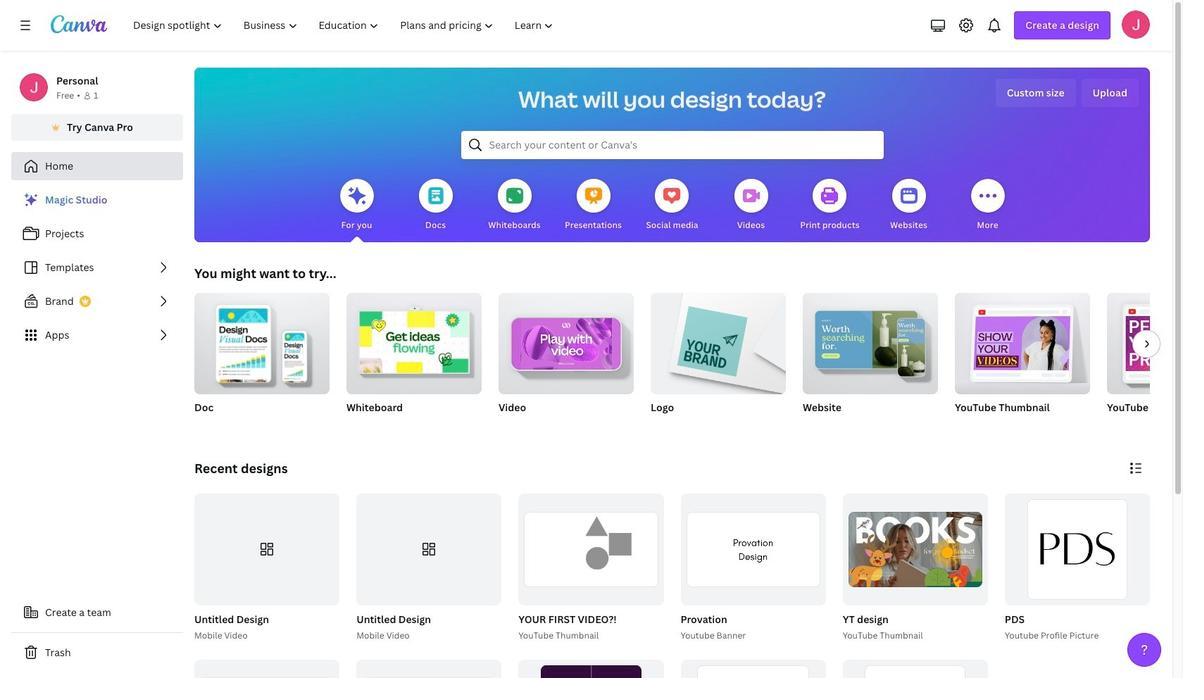 Task type: vqa. For each thing, say whether or not it's contained in the screenshot.
THE SHAPES inside the Shapes "button"
no



Task type: locate. For each thing, give the bounding box(es) containing it.
group
[[194, 287, 330, 433], [194, 287, 330, 394], [651, 287, 786, 433], [651, 287, 786, 394], [803, 287, 938, 433], [803, 287, 938, 394], [955, 287, 1090, 433], [955, 287, 1090, 394], [347, 293, 482, 433], [347, 293, 482, 394], [499, 293, 634, 433], [1107, 293, 1183, 433], [1107, 293, 1183, 394], [192, 494, 340, 643], [194, 494, 340, 606], [354, 494, 502, 643], [516, 494, 664, 643], [678, 494, 826, 643], [681, 494, 826, 606], [840, 494, 988, 643], [843, 494, 988, 606], [1002, 494, 1150, 643], [1005, 494, 1150, 606], [519, 660, 664, 678], [681, 660, 826, 678], [843, 660, 988, 678]]

top level navigation element
[[124, 11, 566, 39]]

None search field
[[461, 131, 884, 159]]

list
[[11, 186, 183, 349]]



Task type: describe. For each thing, give the bounding box(es) containing it.
Search search field
[[489, 132, 856, 158]]

james peterson image
[[1122, 11, 1150, 39]]



